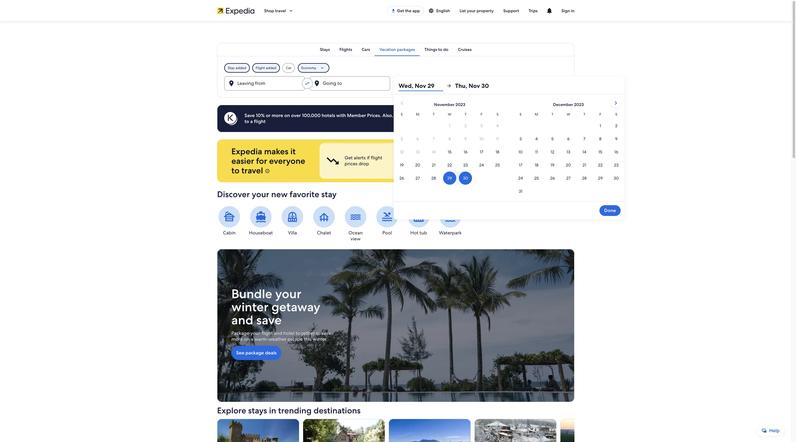 Task type: locate. For each thing, give the bounding box(es) containing it.
list
[[460, 8, 466, 13]]

2023 for december 2023
[[575, 102, 584, 107]]

1 horizontal spatial get
[[397, 8, 404, 13]]

hotel right +
[[463, 155, 474, 161]]

thu, nov 30 button
[[456, 80, 500, 91]]

0 horizontal spatial f
[[481, 112, 483, 117]]

prices
[[345, 161, 358, 167]]

30
[[482, 82, 489, 90], [437, 83, 443, 89]]

on inside bundle your winter getaway and save package your flight and hotel together to save more on a warm-weather escape this winter.
[[244, 336, 250, 343]]

m
[[416, 112, 420, 117], [535, 112, 539, 117]]

2 m from the left
[[535, 112, 539, 117]]

earn airline miles and one key rewards
[[515, 155, 561, 167]]

bundle inside bundle your winter getaway and save package your flight and hotel together to save more on a warm-weather escape this winter.
[[232, 286, 272, 302]]

bundle
[[430, 155, 445, 161], [232, 286, 272, 302]]

flight inside bundle flight + hotel to save
[[446, 155, 458, 161]]

save up "warm-"
[[257, 312, 282, 328]]

0 horizontal spatial w
[[448, 112, 452, 117]]

save left up
[[416, 112, 426, 119]]

english
[[437, 8, 450, 13]]

added right stay
[[236, 66, 246, 70]]

2 2023 from the left
[[575, 102, 584, 107]]

1 horizontal spatial and
[[274, 330, 282, 337]]

travel inside expedia makes it easier for everyone to travel
[[242, 165, 263, 176]]

30 right - at the top right of the page
[[437, 83, 443, 89]]

with
[[337, 112, 346, 119]]

100,000
[[302, 112, 321, 119]]

0 vertical spatial travel
[[275, 8, 286, 13]]

get the app
[[397, 8, 420, 13]]

1 horizontal spatial 30
[[482, 82, 489, 90]]

see package deals link
[[232, 346, 282, 360]]

30 right thu,
[[482, 82, 489, 90]]

in
[[571, 8, 575, 13], [269, 405, 276, 416]]

hotel
[[487, 112, 498, 119], [463, 155, 474, 161], [284, 330, 295, 337]]

miles
[[540, 155, 551, 161]]

cabin button
[[217, 206, 242, 236]]

december
[[554, 102, 574, 107]]

w down december 2023
[[567, 112, 571, 117]]

1 vertical spatial and
[[232, 312, 254, 328]]

t right 'when'
[[465, 112, 467, 117]]

29
[[428, 82, 435, 90], [417, 83, 423, 89]]

1 horizontal spatial f
[[600, 112, 602, 117]]

shop
[[264, 8, 274, 13]]

2 t from the left
[[465, 112, 467, 117]]

and right miles
[[552, 155, 561, 161]]

members
[[395, 112, 415, 119]]

save left +
[[430, 161, 439, 167]]

1 horizontal spatial w
[[567, 112, 571, 117]]

discover
[[217, 189, 250, 200]]

tab list
[[217, 43, 575, 56]]

wed, nov 29
[[399, 82, 435, 90]]

0 vertical spatial hotel
[[487, 112, 498, 119]]

1 vertical spatial bundle
[[232, 286, 272, 302]]

1 horizontal spatial bundle
[[430, 155, 445, 161]]

flights link
[[335, 43, 357, 56]]

2 horizontal spatial and
[[552, 155, 561, 161]]

view
[[351, 236, 361, 242]]

previous month image
[[399, 100, 406, 107]]

wed, nov 29 button
[[399, 80, 444, 91]]

and up package
[[232, 312, 254, 328]]

1 horizontal spatial in
[[571, 8, 575, 13]]

0 horizontal spatial 2023
[[456, 102, 466, 107]]

sign in button
[[557, 4, 580, 18]]

w for december
[[567, 112, 571, 117]]

0 vertical spatial more
[[272, 112, 283, 119]]

2 vertical spatial and
[[274, 330, 282, 337]]

done button
[[600, 205, 621, 216]]

ocean view button
[[344, 206, 368, 242]]

4 t from the left
[[584, 112, 586, 117]]

if
[[367, 155, 370, 161]]

flight right if
[[371, 155, 383, 161]]

1 horizontal spatial 29
[[428, 82, 435, 90]]

flight added
[[256, 66, 277, 70]]

flight left +
[[446, 155, 458, 161]]

1 horizontal spatial on
[[285, 112, 290, 119]]

0 horizontal spatial more
[[232, 336, 243, 343]]

29 left - at the top right of the page
[[417, 83, 423, 89]]

everyone
[[269, 156, 305, 166]]

more
[[272, 112, 283, 119], [232, 336, 243, 343]]

1 vertical spatial more
[[232, 336, 243, 343]]

get for get alerts if flight prices drop
[[345, 155, 353, 161]]

economy
[[302, 66, 316, 70]]

on inside save 10% or more on over 100,000 hotels with member prices. also, members save up to 30% when you add a hotel to a flight
[[285, 112, 290, 119]]

2023 up 'when'
[[456, 102, 466, 107]]

1 added from the left
[[236, 66, 246, 70]]

3 s from the left
[[520, 112, 522, 117]]

1 horizontal spatial m
[[535, 112, 539, 117]]

get left alerts
[[345, 155, 353, 161]]

cabin
[[223, 230, 236, 236]]

t down december 2023
[[584, 112, 586, 117]]

1 horizontal spatial hotel
[[463, 155, 474, 161]]

1 m from the left
[[416, 112, 420, 117]]

ocean
[[349, 230, 363, 236]]

cruises
[[458, 47, 472, 52]]

f for november 2023
[[481, 112, 483, 117]]

w down november 2023
[[448, 112, 452, 117]]

2 horizontal spatial hotel
[[487, 112, 498, 119]]

hotel inside bundle flight + hotel to save
[[463, 155, 474, 161]]

alerts
[[354, 155, 366, 161]]

1 vertical spatial travel
[[242, 165, 263, 176]]

1 w from the left
[[448, 112, 452, 117]]

t right up
[[433, 112, 435, 117]]

3 t from the left
[[552, 112, 554, 117]]

0 horizontal spatial m
[[416, 112, 420, 117]]

hotel inside bundle your winter getaway and save package your flight and hotel together to save more on a warm-weather escape this winter.
[[284, 330, 295, 337]]

your inside "link"
[[467, 8, 476, 13]]

list your property
[[460, 8, 494, 13]]

to inside bundle flight + hotel to save
[[475, 155, 480, 161]]

1 vertical spatial hotel
[[463, 155, 474, 161]]

30%
[[440, 112, 450, 119]]

in inside dropdown button
[[571, 8, 575, 13]]

new
[[271, 189, 288, 200]]

save
[[416, 112, 426, 119], [430, 161, 439, 167], [257, 312, 282, 328], [322, 330, 331, 337]]

flight left or
[[254, 118, 266, 125]]

flight inside bundle your winter getaway and save package your flight and hotel together to save more on a warm-weather escape this winter.
[[262, 330, 273, 337]]

4 s from the left
[[616, 112, 618, 117]]

and
[[552, 155, 561, 161], [232, 312, 254, 328], [274, 330, 282, 337]]

travel
[[275, 8, 286, 13], [242, 165, 263, 176]]

travel left xsmall image
[[242, 165, 263, 176]]

ocean view
[[349, 230, 363, 242]]

on left over
[[285, 112, 290, 119]]

flight up deals on the left of the page
[[262, 330, 273, 337]]

0 horizontal spatial on
[[244, 336, 250, 343]]

nov
[[415, 82, 427, 90], [469, 82, 480, 90], [407, 83, 416, 89], [427, 83, 436, 89]]

in right stays
[[269, 405, 276, 416]]

29 right - at the top right of the page
[[428, 82, 435, 90]]

more inside bundle your winter getaway and save package your flight and hotel together to save more on a warm-weather escape this winter.
[[232, 336, 243, 343]]

property
[[477, 8, 494, 13]]

get for get the app
[[397, 8, 404, 13]]

in right sign
[[571, 8, 575, 13]]

0 vertical spatial in
[[571, 8, 575, 13]]

xsmall image
[[265, 169, 270, 173]]

and right "warm-"
[[274, 330, 282, 337]]

get the app link
[[387, 6, 424, 15]]

1 horizontal spatial more
[[272, 112, 283, 119]]

t
[[433, 112, 435, 117], [465, 112, 467, 117], [552, 112, 554, 117], [584, 112, 586, 117]]

2023
[[456, 102, 466, 107], [575, 102, 584, 107]]

on left "warm-"
[[244, 336, 250, 343]]

to left "do"
[[439, 47, 443, 52]]

get inside get alerts if flight prices drop
[[345, 155, 353, 161]]

hotel inside save 10% or more on over 100,000 hotels with member prices. also, members save up to 30% when you add a hotel to a flight
[[487, 112, 498, 119]]

2023 right december
[[575, 102, 584, 107]]

escape
[[288, 336, 303, 343]]

0 horizontal spatial and
[[232, 312, 254, 328]]

nov 29 - nov 30
[[407, 83, 443, 89]]

0 horizontal spatial get
[[345, 155, 353, 161]]

get right download the app button icon on the top left of page
[[397, 8, 404, 13]]

travel left trailing image in the left top of the page
[[275, 8, 286, 13]]

or
[[266, 112, 271, 119]]

f
[[481, 112, 483, 117], [600, 112, 602, 117]]

hotel left the together at bottom
[[284, 330, 295, 337]]

save 10% or more on over 100,000 hotels with member prices. also, members save up to 30% when you add a hotel to a flight
[[245, 112, 498, 125]]

2 out of 3 element
[[405, 143, 486, 179]]

hotel right add
[[487, 112, 498, 119]]

2 w from the left
[[567, 112, 571, 117]]

0 horizontal spatial hotel
[[284, 330, 295, 337]]

0 horizontal spatial in
[[269, 405, 276, 416]]

get alerts if flight prices drop
[[345, 155, 383, 167]]

a right add
[[483, 112, 486, 119]]

one
[[515, 161, 524, 167]]

car
[[286, 66, 292, 70]]

1 f from the left
[[481, 112, 483, 117]]

makes
[[264, 146, 289, 157]]

a left "warm-"
[[251, 336, 253, 343]]

travel sale activities deals image
[[217, 249, 575, 402]]

1 vertical spatial on
[[244, 336, 250, 343]]

small image
[[429, 8, 434, 13]]

1 vertical spatial get
[[345, 155, 353, 161]]

stays
[[320, 47, 330, 52]]

hot
[[411, 230, 419, 236]]

to right +
[[475, 155, 480, 161]]

bundle inside bundle flight + hotel to save
[[430, 155, 445, 161]]

0 horizontal spatial 30
[[437, 83, 443, 89]]

1 horizontal spatial travel
[[275, 8, 286, 13]]

0 vertical spatial on
[[285, 112, 290, 119]]

t down december
[[552, 112, 554, 117]]

tab list inside bundle your winter getaway and save main content
[[217, 43, 575, 56]]

0 horizontal spatial added
[[236, 66, 246, 70]]

up
[[427, 112, 433, 119]]

0 vertical spatial get
[[397, 8, 404, 13]]

1 vertical spatial in
[[269, 405, 276, 416]]

done
[[605, 207, 616, 214]]

bundle your winter getaway and save package your flight and hotel together to save more on a warm-weather escape this winter.
[[232, 286, 331, 343]]

2 f from the left
[[600, 112, 602, 117]]

in inside main content
[[269, 405, 276, 416]]

you
[[464, 112, 472, 119]]

member
[[347, 112, 366, 119]]

trips
[[529, 8, 538, 13]]

more up the see
[[232, 336, 243, 343]]

0 horizontal spatial bundle
[[232, 286, 272, 302]]

2 vertical spatial hotel
[[284, 330, 295, 337]]

added right "flight"
[[266, 66, 277, 70]]

getaway
[[272, 299, 321, 315]]

your for list
[[467, 8, 476, 13]]

save
[[245, 112, 255, 119]]

0 vertical spatial and
[[552, 155, 561, 161]]

to right this at bottom
[[316, 330, 321, 337]]

1 horizontal spatial added
[[266, 66, 277, 70]]

1 horizontal spatial 2023
[[575, 102, 584, 107]]

package
[[232, 330, 250, 337]]

to down expedia
[[232, 165, 240, 176]]

stay
[[322, 189, 337, 200]]

flight
[[254, 118, 266, 125], [371, 155, 383, 161], [446, 155, 458, 161], [262, 330, 273, 337]]

0 vertical spatial bundle
[[430, 155, 445, 161]]

to
[[439, 47, 443, 52], [434, 112, 439, 119], [245, 118, 249, 125], [475, 155, 480, 161], [232, 165, 240, 176], [316, 330, 321, 337]]

2 added from the left
[[266, 66, 277, 70]]

0 horizontal spatial travel
[[242, 165, 263, 176]]

flight inside get alerts if flight prices drop
[[371, 155, 383, 161]]

more right or
[[272, 112, 283, 119]]

added for flight added
[[266, 66, 277, 70]]

1 2023 from the left
[[456, 102, 466, 107]]

tab list containing stays
[[217, 43, 575, 56]]

stays link
[[315, 43, 335, 56]]



Task type: describe. For each thing, give the bounding box(es) containing it.
and inside earn airline miles and one key rewards
[[552, 155, 561, 161]]

vacation
[[380, 47, 396, 52]]

1 out of 3 element
[[320, 143, 401, 179]]

2 s from the left
[[497, 112, 499, 117]]

this
[[304, 336, 312, 343]]

flights
[[340, 47, 352, 52]]

trailing image
[[289, 8, 294, 13]]

your for bundle
[[275, 286, 302, 302]]

expedia logo image
[[217, 7, 255, 15]]

see
[[236, 350, 245, 356]]

add
[[474, 112, 482, 119]]

pool
[[383, 230, 392, 236]]

trips link
[[524, 5, 543, 16]]

bundle your winter getaway and save main content
[[0, 21, 792, 442]]

key
[[526, 161, 533, 167]]

a left 10%
[[250, 118, 253, 125]]

villa
[[288, 230, 297, 236]]

chalet
[[317, 230, 331, 236]]

next month image
[[613, 100, 620, 107]]

3 out of 3 element
[[490, 143, 571, 179]]

cars link
[[357, 43, 375, 56]]

to inside bundle your winter getaway and save package your flight and hotel together to save more on a warm-weather escape this winter.
[[316, 330, 321, 337]]

waterpark button
[[438, 206, 463, 236]]

thu,
[[456, 82, 468, 90]]

save right this at bottom
[[322, 330, 331, 337]]

do
[[444, 47, 449, 52]]

tub
[[420, 230, 427, 236]]

10%
[[256, 112, 265, 119]]

communication center icon image
[[546, 7, 554, 14]]

cruises link
[[453, 43, 477, 56]]

swap origin and destination values image
[[305, 81, 310, 86]]

2023 for november 2023
[[456, 102, 466, 107]]

it
[[291, 146, 296, 157]]

bundle for flight
[[430, 155, 445, 161]]

flight
[[256, 66, 265, 70]]

explore
[[217, 405, 246, 416]]

m for november 2023
[[416, 112, 420, 117]]

winter.
[[313, 336, 328, 343]]

deals
[[265, 350, 277, 356]]

the
[[405, 8, 412, 13]]

trending
[[278, 405, 312, 416]]

hot tub button
[[407, 206, 431, 236]]

save inside bundle flight + hotel to save
[[430, 161, 439, 167]]

shop travel
[[264, 8, 286, 13]]

sign
[[562, 8, 570, 13]]

travel inside shop travel dropdown button
[[275, 8, 286, 13]]

save inside save 10% or more on over 100,000 hotels with member prices. also, members save up to 30% when you add a hotel to a flight
[[416, 112, 426, 119]]

winter
[[232, 299, 269, 315]]

bundle for your
[[232, 286, 272, 302]]

to inside tab list
[[439, 47, 443, 52]]

cars
[[362, 47, 370, 52]]

-
[[424, 83, 426, 89]]

1 t from the left
[[433, 112, 435, 117]]

w for november
[[448, 112, 452, 117]]

to right up
[[434, 112, 439, 119]]

when
[[451, 112, 463, 119]]

chalet button
[[312, 206, 336, 236]]

favorite
[[290, 189, 320, 200]]

destinations
[[314, 405, 361, 416]]

bundle flight + hotel to save
[[430, 155, 480, 167]]

expedia makes it easier for everyone to travel
[[232, 146, 305, 176]]

november 2023
[[434, 102, 466, 107]]

pool button
[[375, 206, 400, 236]]

download the app button image
[[391, 8, 396, 13]]

to left 10%
[[245, 118, 249, 125]]

for
[[256, 156, 267, 166]]

december 2023
[[554, 102, 584, 107]]

sign in
[[562, 8, 575, 13]]

flight inside save 10% or more on over 100,000 hotels with member prices. also, members save up to 30% when you add a hotel to a flight
[[254, 118, 266, 125]]

things
[[425, 47, 438, 52]]

explore stays in trending destinations
[[217, 405, 361, 416]]

november
[[434, 102, 455, 107]]

stay
[[228, 66, 235, 70]]

expedia
[[232, 146, 262, 157]]

wed,
[[399, 82, 414, 90]]

to inside expedia makes it easier for everyone to travel
[[232, 165, 240, 176]]

f for december 2023
[[600, 112, 602, 117]]

package
[[246, 350, 264, 356]]

support
[[504, 8, 519, 13]]

your for discover
[[252, 189, 269, 200]]

m for december 2023
[[535, 112, 539, 117]]

more inside save 10% or more on over 100,000 hotels with member prices. also, members save up to 30% when you add a hotel to a flight
[[272, 112, 283, 119]]

packages
[[397, 47, 415, 52]]

support link
[[499, 5, 524, 16]]

added for stay added
[[236, 66, 246, 70]]

prices.
[[367, 112, 382, 119]]

hotels
[[322, 112, 335, 119]]

houseboat
[[249, 230, 273, 236]]

over
[[291, 112, 301, 119]]

english button
[[424, 5, 455, 16]]

list your property link
[[455, 5, 499, 16]]

villa button
[[280, 206, 305, 236]]

things to do link
[[420, 43, 453, 56]]

vacation packages link
[[375, 43, 420, 56]]

earn
[[515, 155, 525, 161]]

stays
[[248, 405, 267, 416]]

1 s from the left
[[401, 112, 403, 117]]

things to do
[[425, 47, 449, 52]]

stay added
[[228, 66, 246, 70]]

0 horizontal spatial 29
[[417, 83, 423, 89]]

a inside bundle your winter getaway and save package your flight and hotel together to save more on a warm-weather escape this winter.
[[251, 336, 253, 343]]

nov 29 - nov 30 button
[[394, 76, 464, 91]]

discover your new favorite stay
[[217, 189, 337, 200]]



Task type: vqa. For each thing, say whether or not it's contained in the screenshot.
travel
yes



